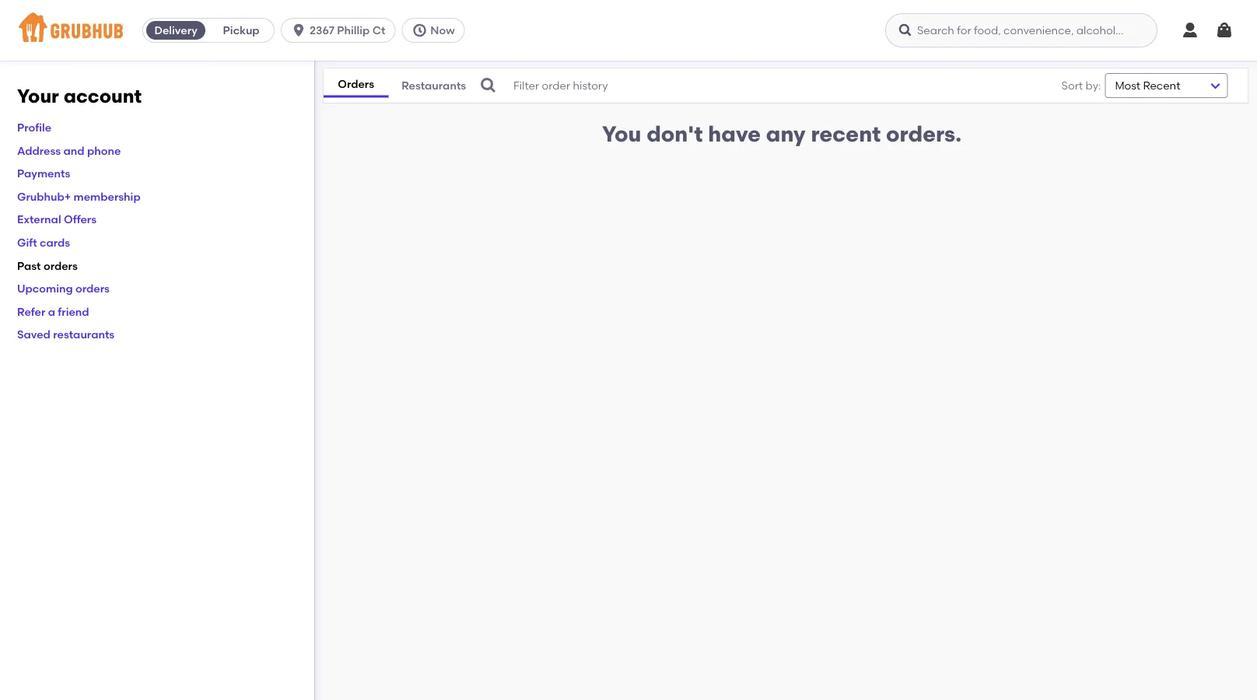 Task type: vqa. For each thing, say whether or not it's contained in the screenshot.
'Sandwiches' inside the Sandwiches tab
no



Task type: describe. For each thing, give the bounding box(es) containing it.
grubhub+ membership
[[17, 190, 141, 203]]

pickup
[[223, 24, 260, 37]]

recent
[[811, 121, 881, 147]]

svg image inside now button
[[412, 23, 428, 38]]

restaurants
[[402, 79, 466, 92]]

profile
[[17, 121, 51, 134]]

2 svg image from the left
[[898, 23, 914, 38]]

now button
[[402, 18, 471, 43]]

delivery button
[[143, 18, 209, 43]]

offers
[[64, 213, 97, 226]]

external
[[17, 213, 61, 226]]

a
[[48, 305, 55, 318]]

2367 phillip ct button
[[281, 18, 402, 43]]

any
[[766, 121, 806, 147]]

upcoming orders link
[[17, 282, 110, 295]]

pickup button
[[209, 18, 274, 43]]

don't
[[647, 121, 703, 147]]

2367 phillip ct
[[310, 24, 386, 37]]

sort
[[1062, 79, 1084, 92]]

payments link
[[17, 167, 70, 180]]

you don't have any recent orders.
[[602, 121, 962, 147]]

orders for past orders
[[44, 259, 78, 272]]

past
[[17, 259, 41, 272]]

grubhub+ membership link
[[17, 190, 141, 203]]

membership
[[74, 190, 141, 203]]

saved restaurants link
[[17, 328, 115, 341]]

cards
[[40, 236, 70, 249]]

you
[[602, 121, 642, 147]]

refer
[[17, 305, 45, 318]]

past orders
[[17, 259, 78, 272]]

account
[[64, 85, 142, 107]]

orders for upcoming orders
[[76, 282, 110, 295]]

Search for food, convenience, alcohol... search field
[[886, 13, 1158, 47]]

past orders link
[[17, 259, 78, 272]]

saved restaurants
[[17, 328, 115, 341]]

delivery
[[154, 24, 197, 37]]

orders button
[[324, 74, 389, 98]]

upcoming orders
[[17, 282, 110, 295]]



Task type: locate. For each thing, give the bounding box(es) containing it.
Filter order history search field
[[479, 68, 1015, 103]]

restaurants button
[[389, 75, 479, 96]]

orders.
[[886, 121, 962, 147]]

sort by:
[[1062, 79, 1102, 92]]

1 svg image from the left
[[412, 23, 428, 38]]

svg image
[[412, 23, 428, 38], [898, 23, 914, 38]]

ct
[[373, 24, 386, 37]]

phillip
[[337, 24, 370, 37]]

0 horizontal spatial svg image
[[412, 23, 428, 38]]

profile link
[[17, 121, 51, 134]]

your
[[17, 85, 59, 107]]

svg image
[[1181, 21, 1200, 40], [1216, 21, 1234, 40], [291, 23, 307, 38], [479, 76, 498, 95]]

by:
[[1086, 79, 1102, 92]]

upcoming
[[17, 282, 73, 295]]

gift
[[17, 236, 37, 249]]

address
[[17, 144, 61, 157]]

your account
[[17, 85, 142, 107]]

svg image inside 2367 phillip ct "button"
[[291, 23, 307, 38]]

orders
[[338, 78, 374, 91]]

gift cards
[[17, 236, 70, 249]]

orders up friend
[[76, 282, 110, 295]]

external offers
[[17, 213, 97, 226]]

gift cards link
[[17, 236, 70, 249]]

and
[[63, 144, 85, 157]]

payments
[[17, 167, 70, 180]]

main navigation navigation
[[0, 0, 1258, 61]]

orders
[[44, 259, 78, 272], [76, 282, 110, 295]]

1 vertical spatial orders
[[76, 282, 110, 295]]

friend
[[58, 305, 89, 318]]

external offers link
[[17, 213, 97, 226]]

refer a friend link
[[17, 305, 89, 318]]

orders up the upcoming orders link on the top left
[[44, 259, 78, 272]]

grubhub+
[[17, 190, 71, 203]]

address and phone link
[[17, 144, 121, 157]]

0 vertical spatial orders
[[44, 259, 78, 272]]

1 horizontal spatial svg image
[[898, 23, 914, 38]]

saved
[[17, 328, 50, 341]]

restaurants
[[53, 328, 115, 341]]

refer a friend
[[17, 305, 89, 318]]

2367
[[310, 24, 335, 37]]

have
[[709, 121, 761, 147]]

phone
[[87, 144, 121, 157]]

address and phone
[[17, 144, 121, 157]]

now
[[431, 24, 455, 37]]



